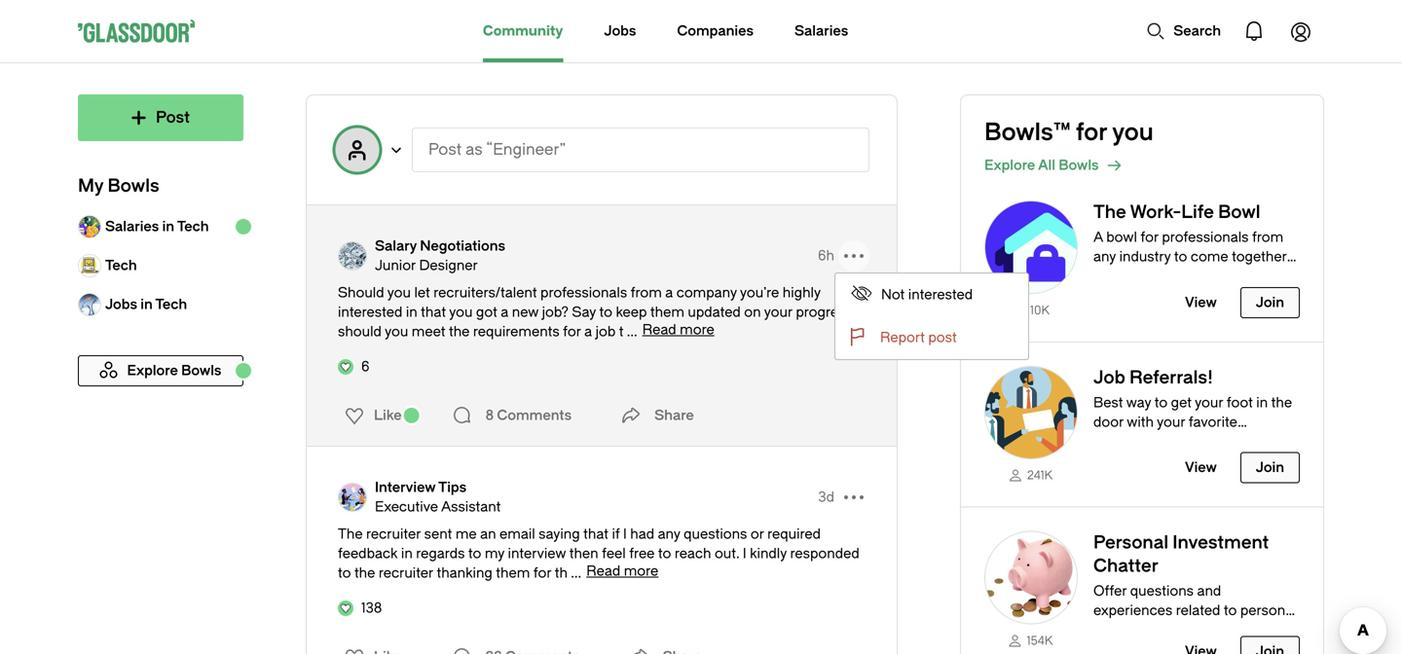 Task type: vqa. For each thing, say whether or not it's contained in the screenshot.
questions inside the Personal Investment Chatter Offer questions and experiences related to personal finance and investments
yes



Task type: locate. For each thing, give the bounding box(es) containing it.
8 comments button
[[447, 396, 577, 435]]

should you let recruiters/talent professionals from a company you're highly interested in that you got a new job? say to keep them updated on your progress should you meet the requirements for a job t ...
[[338, 285, 853, 340]]

2 horizontal spatial and
[[1197, 583, 1221, 599]]

1 horizontal spatial more
[[680, 322, 714, 338]]

a
[[665, 285, 673, 301], [501, 304, 509, 320], [584, 324, 592, 340]]

say
[[572, 304, 596, 320]]

them right keep
[[650, 304, 684, 320]]

interview
[[375, 480, 436, 496]]

read more button
[[642, 322, 714, 338], [586, 563, 658, 579]]

0 vertical spatial professionals
[[1162, 229, 1249, 245]]

more
[[680, 322, 714, 338], [624, 563, 658, 579]]

and inside the work-life bowl a bowl for professionals from any industry to come together and discuss the day-to-day happenings of work-life.
[[1093, 268, 1118, 284]]

and down the experiences
[[1145, 622, 1169, 638]]

questions inside the recruiter sent me an email saying that if i had any questions or required feedback in regards to my interview then feel free to reach out.  i kindly responded to the recruiter thanking them for th ...
[[684, 526, 747, 542]]

1 horizontal spatial that
[[583, 526, 609, 542]]

the work-life bowl a bowl for professionals from any industry to come together and discuss the day-to-day happenings of work-life.
[[1093, 202, 1287, 304]]

job
[[1093, 367, 1125, 388]]

of
[[1172, 288, 1185, 304]]

1 horizontal spatial them
[[650, 304, 684, 320]]

2 image for post author image from the top
[[338, 483, 367, 512]]

for up industry
[[1141, 229, 1159, 245]]

1 vertical spatial the
[[338, 526, 363, 542]]

personal investment chatter offer questions and experiences related to personal finance and investments
[[1093, 533, 1296, 638]]

0 vertical spatial ...
[[627, 324, 637, 340]]

0 horizontal spatial and
[[1093, 268, 1118, 284]]

0 vertical spatial that
[[421, 304, 446, 320]]

in down tech link
[[140, 296, 153, 313]]

1 vertical spatial and
[[1197, 583, 1221, 599]]

0 horizontal spatial the
[[354, 565, 375, 581]]

... right th
[[571, 565, 581, 581]]

0 horizontal spatial read
[[586, 563, 620, 579]]

the inside the recruiter sent me an email saying that if i had any questions or required feedback in regards to my interview then feel free to reach out.  i kindly responded to the recruiter thanking them for th ...
[[338, 526, 363, 542]]

toogle identity image
[[334, 127, 381, 173]]

tech inside 'link'
[[155, 296, 187, 313]]

personal
[[1093, 533, 1168, 553]]

1 horizontal spatial the
[[1093, 202, 1126, 222]]

1 horizontal spatial any
[[1093, 249, 1116, 265]]

0 vertical spatial from
[[1252, 229, 1283, 245]]

the up a
[[1093, 202, 1126, 222]]

to up investments
[[1224, 603, 1237, 619]]

professionals up "come"
[[1162, 229, 1249, 245]]

salaries
[[794, 23, 848, 39], [105, 219, 159, 235]]

0 vertical spatial read
[[642, 322, 676, 338]]

0 vertical spatial image for bowl image
[[984, 201, 1078, 294]]

read down keep
[[642, 322, 676, 338]]

tech down tech link
[[155, 296, 187, 313]]

0 vertical spatial them
[[650, 304, 684, 320]]

personal
[[1240, 603, 1296, 619]]

1 horizontal spatial professionals
[[1162, 229, 1249, 245]]

the up feedback
[[338, 526, 363, 542]]

1 horizontal spatial read
[[642, 322, 676, 338]]

tech
[[177, 219, 209, 235], [105, 258, 137, 274], [155, 296, 187, 313]]

for down say
[[563, 324, 581, 340]]

more for updated
[[680, 322, 714, 338]]

questions up the experiences
[[1130, 583, 1194, 599]]

1 vertical spatial image for bowl image
[[984, 366, 1078, 459]]

community link
[[483, 0, 563, 62]]

you left meet
[[385, 324, 408, 340]]

any down a
[[1093, 249, 1116, 265]]

explore all bowls link
[[984, 154, 1323, 177]]

1 vertical spatial ...
[[571, 565, 581, 581]]

0 vertical spatial recruiter
[[366, 526, 421, 542]]

2 vertical spatial a
[[584, 324, 592, 340]]

to-
[[1227, 268, 1247, 284]]

image for post author image left the interview
[[338, 483, 367, 512]]

salary negotiations junior designer
[[375, 238, 505, 274]]

0 horizontal spatial more
[[624, 563, 658, 579]]

read more button down feel
[[586, 563, 658, 579]]

0 vertical spatial the
[[1173, 268, 1194, 284]]

2 vertical spatial image for bowl image
[[984, 531, 1078, 625]]

responded
[[790, 546, 859, 562]]

read down feel
[[586, 563, 620, 579]]

the
[[1173, 268, 1194, 284], [449, 324, 470, 340], [354, 565, 375, 581]]

1 vertical spatial that
[[583, 526, 609, 542]]

companies
[[677, 23, 754, 39]]

read more button for feel
[[586, 563, 658, 579]]

1 vertical spatial them
[[496, 565, 530, 581]]

jobs
[[604, 23, 636, 39], [105, 296, 137, 313]]

in down let
[[406, 304, 417, 320]]

2 horizontal spatial the
[[1173, 268, 1194, 284]]

any right had
[[658, 526, 680, 542]]

the up "of"
[[1173, 268, 1194, 284]]

read more down feel
[[586, 563, 658, 579]]

to left "come"
[[1174, 249, 1187, 265]]

154k link
[[984, 632, 1078, 649]]

more for feel
[[624, 563, 658, 579]]

jobs for jobs in tech
[[105, 296, 137, 313]]

recruiter down regards
[[379, 565, 433, 581]]

interested up the post
[[908, 287, 973, 303]]

1 vertical spatial from
[[631, 285, 662, 301]]

0 vertical spatial interested
[[908, 287, 973, 303]]

executive assistant button
[[375, 498, 501, 517]]

0 vertical spatial questions
[[684, 526, 747, 542]]

... right t
[[627, 324, 637, 340]]

happenings
[[1093, 288, 1169, 304]]

1 vertical spatial a
[[501, 304, 509, 320]]

sent
[[424, 526, 452, 542]]

read for them
[[642, 322, 676, 338]]

2 vertical spatial tech
[[155, 296, 187, 313]]

0 vertical spatial the
[[1093, 202, 1126, 222]]

241k
[[1027, 469, 1053, 482]]

image for post author image
[[338, 241, 367, 271], [338, 483, 367, 512]]

in inside the recruiter sent me an email saying that if i had any questions or required feedback in regards to my interview then feel free to reach out.  i kindly responded to the recruiter thanking them for th ...
[[401, 546, 413, 562]]

search
[[1173, 23, 1221, 39]]

free
[[629, 546, 655, 562]]

1 vertical spatial read more button
[[586, 563, 658, 579]]

2 image for bowl image from the top
[[984, 366, 1078, 459]]

jobs left companies
[[604, 23, 636, 39]]

1 vertical spatial bowls
[[108, 176, 159, 196]]

0 horizontal spatial the
[[338, 526, 363, 542]]

in
[[162, 219, 174, 235], [140, 296, 153, 313], [406, 304, 417, 320], [401, 546, 413, 562]]

bowls
[[1059, 157, 1099, 173], [108, 176, 159, 196]]

"engineer"
[[486, 141, 566, 159]]

share menu
[[834, 273, 1029, 360]]

jobs inside 'link'
[[105, 296, 137, 313]]

1 vertical spatial the
[[449, 324, 470, 340]]

0 vertical spatial tech
[[177, 219, 209, 235]]

or
[[751, 526, 764, 542]]

0 vertical spatial image for post author image
[[338, 241, 367, 271]]

image for bowl image up 241k link
[[984, 366, 1078, 459]]

that up meet
[[421, 304, 446, 320]]

image for post author image up should
[[338, 241, 367, 271]]

0 horizontal spatial any
[[658, 526, 680, 542]]

1 image for bowl image from the top
[[984, 201, 1078, 294]]

job referrals!
[[1093, 367, 1213, 388]]

1 horizontal spatial i
[[743, 546, 746, 562]]

to up job
[[599, 304, 612, 320]]

1 vertical spatial image for post author image
[[338, 483, 367, 512]]

from up keep
[[631, 285, 662, 301]]

1 vertical spatial jobs
[[105, 296, 137, 313]]

0 horizontal spatial ...
[[571, 565, 581, 581]]

the
[[1093, 202, 1126, 222], [338, 526, 363, 542]]

0 horizontal spatial a
[[501, 304, 509, 320]]

i right if
[[623, 526, 627, 542]]

to inside "should you let recruiters/talent professionals from a company you're highly interested in that you got a new job? say to keep them updated on your progress should you meet the requirements for a job t ..."
[[599, 304, 612, 320]]

0 horizontal spatial jobs
[[105, 296, 137, 313]]

0 vertical spatial bowls
[[1059, 157, 1099, 173]]

read more down updated
[[642, 322, 714, 338]]

more down updated
[[680, 322, 714, 338]]

1 horizontal spatial interested
[[908, 287, 973, 303]]

0 vertical spatial a
[[665, 285, 673, 301]]

1 vertical spatial read
[[586, 563, 620, 579]]

tech up tech link
[[177, 219, 209, 235]]

recruiter down executive
[[366, 526, 421, 542]]

jobs down tech link
[[105, 296, 137, 313]]

0 vertical spatial salaries
[[794, 23, 848, 39]]

1 vertical spatial read more
[[586, 563, 658, 579]]

1 image for post author image from the top
[[338, 241, 367, 271]]

image for bowl image up 154k link
[[984, 531, 1078, 625]]

0 horizontal spatial interested
[[338, 304, 402, 320]]

professionals inside "should you let recruiters/talent professionals from a company you're highly interested in that you got a new job? say to keep them updated on your progress should you meet the requirements for a job t ..."
[[540, 285, 627, 301]]

interested down should
[[338, 304, 402, 320]]

and up happenings
[[1093, 268, 1118, 284]]

thanking
[[437, 565, 493, 581]]

0 vertical spatial jobs
[[604, 23, 636, 39]]

got
[[476, 304, 497, 320]]

tech up jobs in tech
[[105, 258, 137, 274]]

0 vertical spatial read more
[[642, 322, 714, 338]]

3d
[[818, 489, 834, 505]]

1 horizontal spatial a
[[584, 324, 592, 340]]

image for bowl image
[[984, 201, 1078, 294], [984, 366, 1078, 459], [984, 531, 1078, 625]]

any
[[1093, 249, 1116, 265], [658, 526, 680, 542]]

salaries for salaries
[[794, 23, 848, 39]]

salaries inside salaries in tech link
[[105, 219, 159, 235]]

bowls right all
[[1059, 157, 1099, 173]]

email
[[500, 526, 535, 542]]

tech for salaries in tech
[[177, 219, 209, 235]]

0 vertical spatial more
[[680, 322, 714, 338]]

professionals up say
[[540, 285, 627, 301]]

3 image for bowl image from the top
[[984, 531, 1078, 625]]

0 vertical spatial i
[[623, 526, 627, 542]]

1 horizontal spatial questions
[[1130, 583, 1194, 599]]

0 vertical spatial and
[[1093, 268, 1118, 284]]

241k link
[[984, 467, 1078, 483]]

6h link
[[818, 246, 834, 266]]

1 horizontal spatial salaries
[[794, 23, 848, 39]]

0 horizontal spatial that
[[421, 304, 446, 320]]

salary negotiations link
[[375, 237, 505, 256]]

jobs for jobs
[[604, 23, 636, 39]]

0 horizontal spatial professionals
[[540, 285, 627, 301]]

bowl
[[1106, 229, 1137, 245]]

1 horizontal spatial jobs
[[604, 23, 636, 39]]

explore all bowls
[[984, 157, 1099, 173]]

0 vertical spatial any
[[1093, 249, 1116, 265]]

0 horizontal spatial questions
[[684, 526, 747, 542]]

2 vertical spatial the
[[354, 565, 375, 581]]

read more button down updated
[[642, 322, 714, 338]]

companies link
[[677, 0, 754, 62]]

1 horizontal spatial and
[[1145, 622, 1169, 638]]

then
[[569, 546, 598, 562]]

1 vertical spatial professionals
[[540, 285, 627, 301]]

a left job
[[584, 324, 592, 340]]

1 vertical spatial salaries
[[105, 219, 159, 235]]

0 horizontal spatial salaries
[[105, 219, 159, 235]]

offer
[[1093, 583, 1127, 599]]

from up together on the top right of page
[[1252, 229, 1283, 245]]

1 horizontal spatial from
[[1252, 229, 1283, 245]]

for left th
[[533, 565, 551, 581]]

to inside personal investment chatter offer questions and experiences related to personal finance and investments
[[1224, 603, 1237, 619]]

read
[[642, 322, 676, 338], [586, 563, 620, 579]]

discuss
[[1121, 268, 1170, 284]]

image for post author image for executive
[[338, 483, 367, 512]]

1 vertical spatial questions
[[1130, 583, 1194, 599]]

0 vertical spatial read more button
[[642, 322, 714, 338]]

for
[[1076, 119, 1107, 146], [1141, 229, 1159, 245], [563, 324, 581, 340], [533, 565, 551, 581]]

share button
[[615, 396, 694, 435]]

image for post author image for junior
[[338, 241, 367, 271]]

6h
[[818, 248, 834, 264]]

more down free
[[624, 563, 658, 579]]

1 horizontal spatial the
[[449, 324, 470, 340]]

you
[[1112, 119, 1154, 146], [387, 285, 411, 301], [449, 304, 473, 320], [385, 324, 408, 340]]

1 horizontal spatial ...
[[627, 324, 637, 340]]

work-
[[1188, 288, 1226, 304]]

questions up "out."
[[684, 526, 747, 542]]

1 vertical spatial more
[[624, 563, 658, 579]]

1 vertical spatial any
[[658, 526, 680, 542]]

that left if
[[583, 526, 609, 542]]

them down the my
[[496, 565, 530, 581]]

me
[[456, 526, 477, 542]]

the inside the work-life bowl a bowl for professionals from any industry to come together and discuss the day-to-day happenings of work-life.
[[1093, 202, 1126, 222]]

1 vertical spatial recruiter
[[379, 565, 433, 581]]

professionals inside the work-life bowl a bowl for professionals from any industry to come together and discuss the day-to-day happenings of work-life.
[[1162, 229, 1249, 245]]

the down feedback
[[354, 565, 375, 581]]

the right meet
[[449, 324, 470, 340]]

questions
[[684, 526, 747, 542], [1130, 583, 1194, 599]]

1 horizontal spatial bowls
[[1059, 157, 1099, 173]]

junior designer button
[[375, 256, 505, 276]]

interested
[[908, 287, 973, 303], [338, 304, 402, 320]]

i right "out."
[[743, 546, 746, 562]]

in left regards
[[401, 546, 413, 562]]

a left company
[[665, 285, 673, 301]]

questions inside personal investment chatter offer questions and experiences related to personal finance and investments
[[1130, 583, 1194, 599]]

jobs in tech link
[[78, 285, 243, 324]]

and up 'related'
[[1197, 583, 1221, 599]]

search button
[[1136, 12, 1231, 51]]

any inside the recruiter sent me an email saying that if i had any questions or required feedback in regards to my interview then feel free to reach out.  i kindly responded to the recruiter thanking them for th ...
[[658, 526, 680, 542]]

a right the "got"
[[501, 304, 509, 320]]

0 horizontal spatial them
[[496, 565, 530, 581]]

post
[[428, 141, 462, 159]]

them inside "should you let recruiters/talent professionals from a company you're highly interested in that you got a new job? say to keep them updated on your progress should you meet the requirements for a job t ..."
[[650, 304, 684, 320]]

bowls right my
[[108, 176, 159, 196]]

1 vertical spatial interested
[[338, 304, 402, 320]]

interview tips link
[[375, 478, 501, 498]]

industry
[[1119, 249, 1171, 265]]

to
[[1174, 249, 1187, 265], [599, 304, 612, 320], [468, 546, 481, 562], [658, 546, 671, 562], [338, 565, 351, 581], [1224, 603, 1237, 619]]

all
[[1038, 157, 1055, 173]]

you up explore all bowls link
[[1112, 119, 1154, 146]]

for inside the work-life bowl a bowl for professionals from any industry to come together and discuss the day-to-day happenings of work-life.
[[1141, 229, 1159, 245]]

image for bowl image up 10k link
[[984, 201, 1078, 294]]

0 horizontal spatial from
[[631, 285, 662, 301]]

executive
[[375, 499, 438, 515]]

you're
[[740, 285, 779, 301]]



Task type: describe. For each thing, give the bounding box(es) containing it.
that inside the recruiter sent me an email saying that if i had any questions or required feedback in regards to my interview then feel free to reach out.  i kindly responded to the recruiter thanking them for th ...
[[583, 526, 609, 542]]

in up tech link
[[162, 219, 174, 235]]

0 horizontal spatial bowls
[[108, 176, 159, 196]]

... inside "should you let recruiters/talent professionals from a company you're highly interested in that you got a new job? say to keep them updated on your progress should you meet the requirements for a job t ..."
[[627, 324, 637, 340]]

to inside the work-life bowl a bowl for professionals from any industry to come together and discuss the day-to-day happenings of work-life.
[[1174, 249, 1187, 265]]

read more for updated
[[642, 322, 714, 338]]

finance
[[1093, 622, 1142, 638]]

154k
[[1027, 634, 1053, 648]]

to left the my
[[468, 546, 481, 562]]

post as "engineer"
[[428, 141, 566, 159]]

together
[[1232, 249, 1287, 265]]

for up explore all bowls
[[1076, 119, 1107, 146]]

comments
[[497, 407, 572, 424]]

like button
[[333, 400, 408, 431]]

the for work-
[[1093, 202, 1126, 222]]

tech link
[[78, 246, 243, 285]]

should
[[338, 324, 382, 340]]

... inside the recruiter sent me an email saying that if i had any questions or required feedback in regards to my interview then feel free to reach out.  i kindly responded to the recruiter thanking them for th ...
[[571, 565, 581, 581]]

on
[[744, 304, 761, 320]]

the inside the recruiter sent me an email saying that if i had any questions or required feedback in regards to my interview then feel free to reach out.  i kindly responded to the recruiter thanking them for th ...
[[354, 565, 375, 581]]

interview
[[508, 546, 566, 562]]

138
[[361, 600, 382, 616]]

read more button for updated
[[642, 322, 714, 338]]

kindly
[[750, 546, 787, 562]]

feel
[[602, 546, 626, 562]]

salaries in tech link
[[78, 207, 243, 246]]

a
[[1093, 229, 1103, 245]]

should
[[338, 285, 384, 301]]

my bowls
[[78, 176, 159, 196]]

read for then
[[586, 563, 620, 579]]

negotiations
[[420, 238, 505, 254]]

the for recruiter
[[338, 526, 363, 542]]

to down feedback
[[338, 565, 351, 581]]

bowl
[[1218, 202, 1260, 222]]

post as "engineer" button
[[412, 128, 869, 172]]

any inside the work-life bowl a bowl for professionals from any industry to come together and discuss the day-to-day happenings of work-life.
[[1093, 249, 1116, 265]]

in inside 'link'
[[140, 296, 153, 313]]

new
[[512, 304, 539, 320]]

0 horizontal spatial i
[[623, 526, 627, 542]]

report post menu item
[[835, 316, 1028, 359]]

2 vertical spatial and
[[1145, 622, 1169, 638]]

recruiters/talent
[[434, 285, 537, 301]]

had
[[630, 526, 654, 542]]

image for bowl image for job referrals!
[[984, 366, 1078, 459]]

job
[[595, 324, 616, 340]]

saying
[[539, 526, 580, 542]]

day
[[1247, 268, 1269, 284]]

you left let
[[387, 285, 411, 301]]

post
[[928, 330, 957, 346]]

not
[[881, 287, 905, 303]]

progress
[[796, 304, 853, 320]]

jobs link
[[604, 0, 636, 62]]

interested inside menu item
[[908, 287, 973, 303]]

chatter
[[1093, 556, 1158, 576]]

th
[[555, 565, 568, 581]]

1 vertical spatial i
[[743, 546, 746, 562]]

investments
[[1173, 622, 1252, 638]]

6
[[361, 359, 370, 375]]

interested inside "should you let recruiters/talent professionals from a company you're highly interested in that you got a new job? say to keep them updated on your progress should you meet the requirements for a job t ..."
[[338, 304, 402, 320]]

read more for feel
[[586, 563, 658, 579]]

image for bowl image for the work-life bowl
[[984, 201, 1078, 294]]

feedback
[[338, 546, 398, 562]]

share
[[654, 407, 694, 424]]

bowls™
[[984, 119, 1070, 146]]

tech for jobs in tech
[[155, 296, 187, 313]]

if
[[612, 526, 620, 542]]

your
[[764, 304, 792, 320]]

keep
[[616, 304, 647, 320]]

out.
[[715, 546, 739, 562]]

like
[[374, 407, 402, 424]]

job?
[[542, 304, 569, 320]]

image for bowl image for personal investment chatter
[[984, 531, 1078, 625]]

salaries for salaries in tech
[[105, 219, 159, 235]]

in inside "should you let recruiters/talent professionals from a company you're highly interested in that you got a new job? say to keep them updated on your progress should you meet the requirements for a job t ..."
[[406, 304, 417, 320]]

report post
[[880, 330, 957, 346]]

from inside the work-life bowl a bowl for professionals from any industry to come together and discuss the day-to-day happenings of work-life.
[[1252, 229, 1283, 245]]

2 horizontal spatial a
[[665, 285, 673, 301]]

8 comments
[[485, 407, 572, 424]]

life
[[1181, 202, 1214, 222]]

my
[[78, 176, 103, 196]]

the inside the work-life bowl a bowl for professionals from any industry to come together and discuss the day-to-day happenings of work-life.
[[1173, 268, 1194, 284]]

junior
[[375, 258, 416, 274]]

as
[[466, 141, 483, 159]]

8
[[485, 407, 494, 424]]

community
[[483, 23, 563, 39]]

assistant
[[441, 499, 501, 515]]

not interested menu item
[[835, 274, 1028, 316]]

explore
[[984, 157, 1035, 173]]

my
[[485, 546, 504, 562]]

from inside "should you let recruiters/talent professionals from a company you're highly interested in that you got a new job? say to keep them updated on your progress should you meet the requirements for a job t ..."
[[631, 285, 662, 301]]

1 vertical spatial tech
[[105, 258, 137, 274]]

for inside the recruiter sent me an email saying that if i had any questions or required feedback in regards to my interview then feel free to reach out.  i kindly responded to the recruiter thanking them for th ...
[[533, 565, 551, 581]]

company
[[676, 285, 737, 301]]

10k link
[[984, 302, 1078, 318]]

interview tips executive assistant
[[375, 480, 501, 515]]

for inside "should you let recruiters/talent professionals from a company you're highly interested in that you got a new job? say to keep them updated on your progress should you meet the requirements for a job t ..."
[[563, 324, 581, 340]]

them inside the recruiter sent me an email saying that if i had any questions or required feedback in regards to my interview then feel free to reach out.  i kindly responded to the recruiter thanking them for th ...
[[496, 565, 530, 581]]

let
[[414, 285, 430, 301]]

not interested
[[881, 287, 973, 303]]

meet
[[412, 324, 445, 340]]

work-
[[1130, 202, 1181, 222]]

required
[[767, 526, 821, 542]]

requirements
[[473, 324, 560, 340]]

you left the "got"
[[449, 304, 473, 320]]

related
[[1176, 603, 1220, 619]]

updated
[[688, 304, 741, 320]]

the inside "should you let recruiters/talent professionals from a company you're highly interested in that you got a new job? say to keep them updated on your progress should you meet the requirements for a job t ..."
[[449, 324, 470, 340]]

t
[[619, 324, 624, 340]]

tips
[[438, 480, 467, 496]]

3d link
[[818, 488, 834, 507]]

to right free
[[658, 546, 671, 562]]

day-
[[1198, 268, 1227, 284]]

designer
[[419, 258, 478, 274]]

life.
[[1226, 288, 1249, 304]]

that inside "should you let recruiters/talent professionals from a company you're highly interested in that you got a new job? say to keep them updated on your progress should you meet the requirements for a job t ..."
[[421, 304, 446, 320]]

highly
[[783, 285, 821, 301]]

referrals!
[[1129, 367, 1213, 388]]



